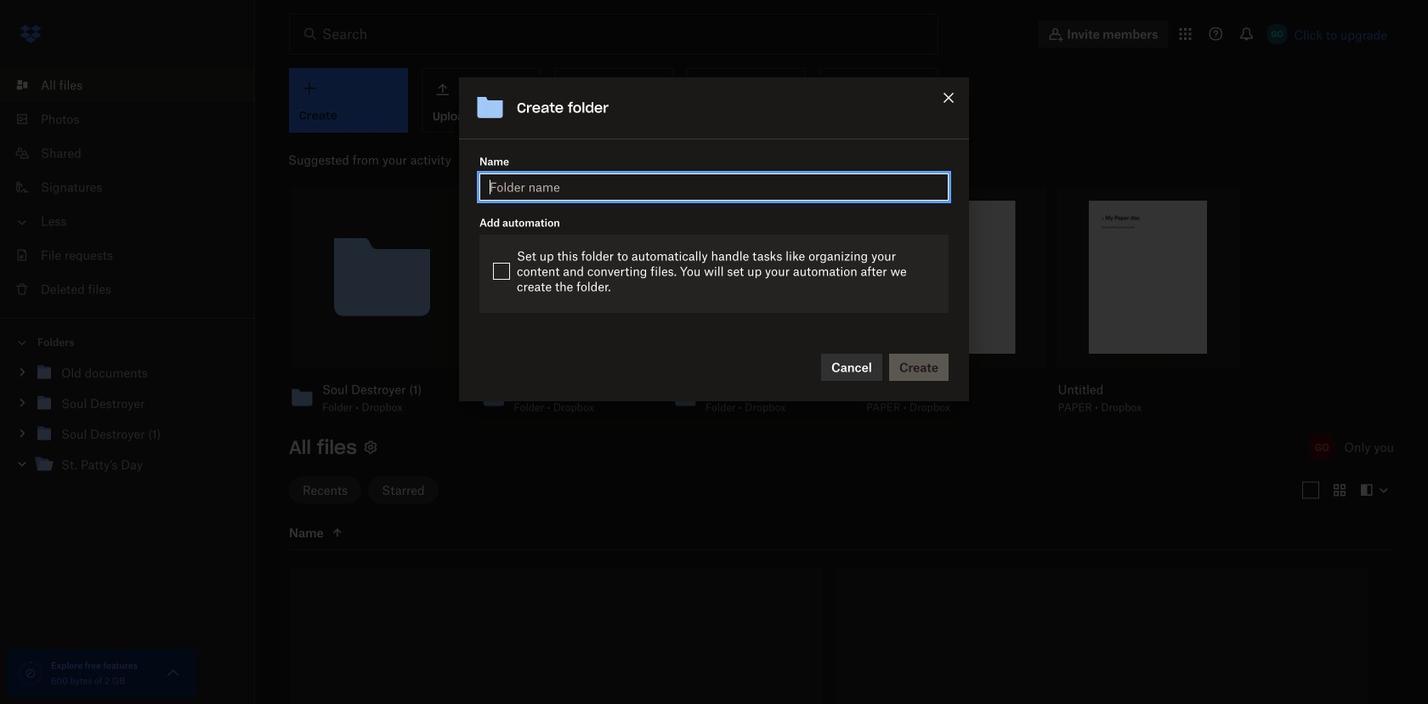 Task type: locate. For each thing, give the bounding box(es) containing it.
folder, old documents row
[[290, 567, 822, 704]]

list
[[0, 58, 255, 318]]

dropbox image
[[14, 17, 48, 51]]

dialog
[[459, 77, 969, 401]]

group
[[0, 354, 255, 493]]

list item
[[0, 68, 255, 102]]



Task type: describe. For each thing, give the bounding box(es) containing it.
folder, soul destroyer row
[[836, 567, 1368, 704]]

less image
[[14, 214, 31, 231]]

Folder name input text field
[[490, 178, 939, 196]]



Task type: vqa. For each thing, say whether or not it's contained in the screenshot.
Quota usage progress bar
no



